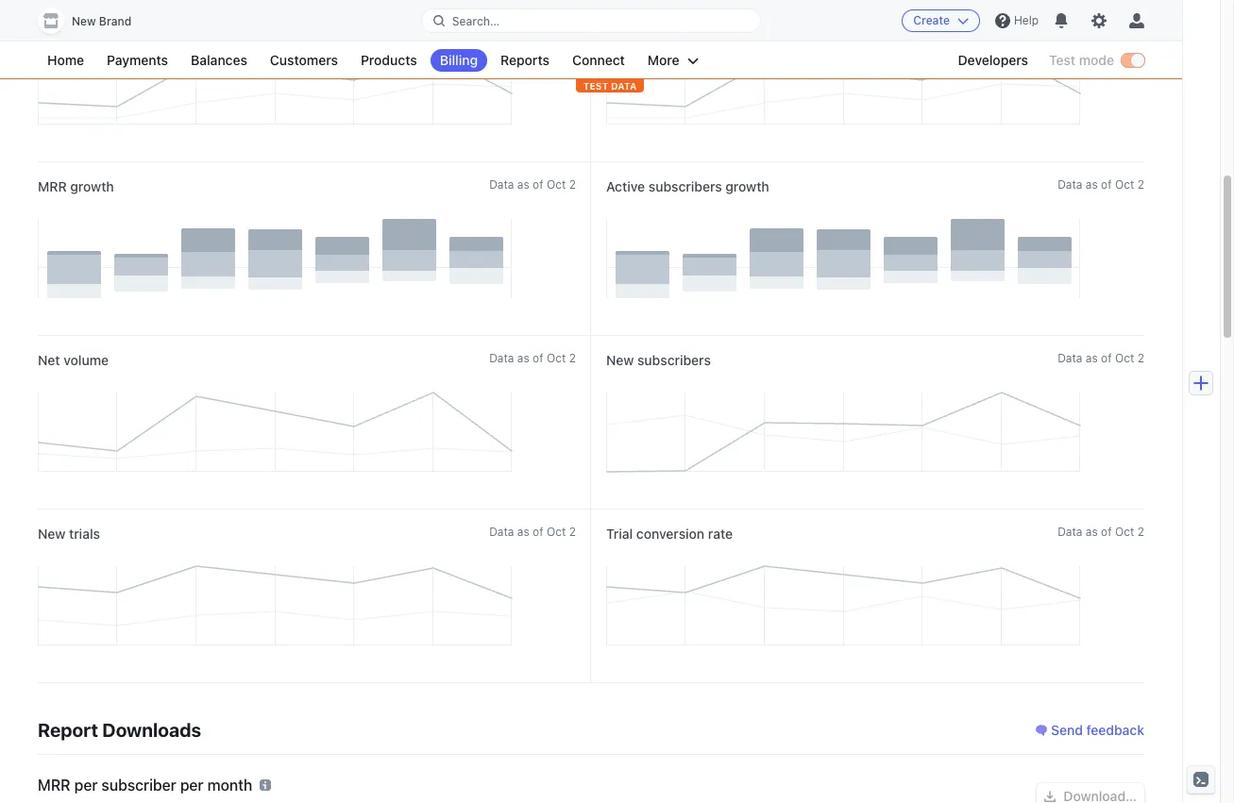 Task type: describe. For each thing, give the bounding box(es) containing it.
create
[[914, 13, 950, 27]]

new for new trials
[[38, 526, 66, 542]]

balances
[[191, 52, 247, 68]]

2 for net volume
[[569, 351, 576, 366]]

data for active subscribers
[[1058, 4, 1083, 18]]

oct for active subscribers
[[1115, 4, 1135, 18]]

connect
[[572, 52, 625, 68]]

products link
[[351, 49, 427, 72]]

data for new trials
[[489, 525, 514, 539]]

report downloads
[[38, 720, 201, 741]]

oct for new subscribers
[[1115, 351, 1135, 366]]

data as of oct 2 for active subscribers
[[1058, 4, 1145, 18]]

new brand
[[72, 14, 131, 28]]

trials
[[69, 526, 100, 542]]

subscribers for active subscribers growth
[[649, 179, 722, 195]]

of for mrr
[[533, 4, 544, 18]]

of for trial conversion rate
[[1101, 525, 1112, 539]]

2 for mrr
[[569, 4, 576, 18]]

data as of oct 2 for trial conversion rate
[[1058, 525, 1145, 539]]

1 per from the left
[[74, 777, 98, 794]]

as for trial conversion rate
[[1086, 525, 1098, 539]]

send feedback
[[1051, 723, 1145, 739]]

month
[[207, 777, 253, 794]]

2 for mrr growth
[[569, 178, 576, 192]]

oct for mrr
[[547, 4, 566, 18]]

2 for active subscribers growth
[[1138, 178, 1145, 192]]

data for trial conversion rate
[[1058, 525, 1083, 539]]

as for mrr
[[517, 4, 530, 18]]

of for active subscribers growth
[[1101, 178, 1112, 192]]

mrr for mrr per subscriber per month
[[38, 777, 70, 794]]

downloads
[[102, 720, 201, 741]]

test mode
[[1049, 52, 1115, 68]]

active for active subscribers growth
[[606, 179, 645, 195]]

customers
[[270, 52, 338, 68]]

mrr for mrr
[[38, 5, 67, 21]]

rate
[[708, 526, 733, 542]]

2 for active subscribers
[[1138, 4, 1145, 18]]

developers link
[[949, 49, 1038, 72]]

trial
[[606, 526, 633, 542]]

send feedback button
[[1036, 722, 1145, 740]]

1 growth from the left
[[70, 179, 114, 195]]

customers link
[[261, 49, 348, 72]]

of for mrr growth
[[533, 178, 544, 192]]

home link
[[38, 49, 94, 72]]

payments
[[107, 52, 168, 68]]

net
[[38, 352, 60, 368]]

subscriber
[[102, 777, 176, 794]]

mrr per subscriber per month
[[38, 777, 253, 794]]

help button
[[988, 6, 1047, 36]]

conversion
[[637, 526, 705, 542]]

active subscribers growth
[[606, 179, 770, 195]]

as for active subscribers
[[1086, 4, 1098, 18]]

billing link
[[430, 49, 487, 72]]



Task type: locate. For each thing, give the bounding box(es) containing it.
home
[[47, 52, 84, 68]]

data for active subscribers growth
[[1058, 178, 1083, 192]]

1 vertical spatial subscribers
[[649, 179, 722, 195]]

volume
[[63, 352, 109, 368]]

new for new brand
[[72, 14, 96, 28]]

more
[[648, 52, 680, 68]]

new trials
[[38, 526, 100, 542]]

new
[[72, 14, 96, 28], [606, 352, 634, 368], [38, 526, 66, 542]]

feedback
[[1087, 723, 1145, 739]]

data for new subscribers
[[1058, 351, 1083, 366]]

1 mrr from the top
[[38, 5, 67, 21]]

connect link
[[563, 49, 635, 72]]

subscribers for new subscribers
[[638, 352, 711, 368]]

2 for new trials
[[569, 525, 576, 539]]

2
[[569, 4, 576, 18], [1138, 4, 1145, 18], [569, 178, 576, 192], [1138, 178, 1145, 192], [569, 351, 576, 366], [1138, 351, 1145, 366], [569, 525, 576, 539], [1138, 525, 1145, 539]]

oct
[[547, 4, 566, 18], [1115, 4, 1135, 18], [547, 178, 566, 192], [1115, 178, 1135, 192], [547, 351, 566, 366], [1115, 351, 1135, 366], [547, 525, 566, 539], [1115, 525, 1135, 539]]

send
[[1051, 723, 1083, 739]]

0 vertical spatial new
[[72, 14, 96, 28]]

report
[[38, 720, 98, 741]]

brand
[[99, 14, 131, 28]]

mrr for mrr growth
[[38, 179, 67, 195]]

1 horizontal spatial growth
[[726, 179, 770, 195]]

of for active subscribers
[[1101, 4, 1112, 18]]

new brand button
[[38, 8, 150, 34]]

0 vertical spatial mrr
[[38, 5, 67, 21]]

2 vertical spatial subscribers
[[638, 352, 711, 368]]

create button
[[902, 9, 980, 32]]

as for new trials
[[517, 525, 530, 539]]

2 vertical spatial new
[[38, 526, 66, 542]]

1 vertical spatial mrr
[[38, 179, 67, 195]]

data as of oct 2
[[489, 4, 576, 18], [1058, 4, 1145, 18], [489, 178, 576, 192], [1058, 178, 1145, 192], [489, 351, 576, 366], [1058, 351, 1145, 366], [489, 525, 576, 539], [1058, 525, 1145, 539]]

per
[[74, 777, 98, 794], [180, 777, 204, 794]]

payments link
[[97, 49, 178, 72]]

2 vertical spatial mrr
[[38, 777, 70, 794]]

1 horizontal spatial per
[[180, 777, 204, 794]]

data as of oct 2 for active subscribers growth
[[1058, 178, 1145, 192]]

2 for trial conversion rate
[[1138, 525, 1145, 539]]

data for mrr
[[489, 4, 514, 18]]

data as of oct 2 for new trials
[[489, 525, 576, 539]]

as for new subscribers
[[1086, 351, 1098, 366]]

0 vertical spatial active
[[606, 5, 645, 21]]

1 horizontal spatial new
[[72, 14, 96, 28]]

2 per from the left
[[180, 777, 204, 794]]

oct for trial conversion rate
[[1115, 525, 1135, 539]]

oct for new trials
[[547, 525, 566, 539]]

test
[[1049, 52, 1076, 68]]

help
[[1014, 13, 1039, 27]]

data
[[489, 4, 514, 18], [1058, 4, 1083, 18], [489, 178, 514, 192], [1058, 178, 1083, 192], [489, 351, 514, 366], [1058, 351, 1083, 366], [489, 525, 514, 539], [1058, 525, 1083, 539]]

as
[[517, 4, 530, 18], [1086, 4, 1098, 18], [517, 178, 530, 192], [1086, 178, 1098, 192], [517, 351, 530, 366], [1086, 351, 1098, 366], [517, 525, 530, 539], [1086, 525, 1098, 539]]

per left 'subscriber'
[[74, 777, 98, 794]]

mrr growth
[[38, 179, 114, 195]]

Search… text field
[[422, 9, 761, 33]]

active subscribers
[[606, 5, 722, 21]]

new inside new brand button
[[72, 14, 96, 28]]

1 vertical spatial active
[[606, 179, 645, 195]]

test
[[583, 80, 609, 92]]

trial conversion rate
[[606, 526, 733, 542]]

data as of oct 2 for mrr growth
[[489, 178, 576, 192]]

subscribers
[[649, 5, 722, 21], [649, 179, 722, 195], [638, 352, 711, 368]]

0 horizontal spatial new
[[38, 526, 66, 542]]

of for net volume
[[533, 351, 544, 366]]

of for new subscribers
[[1101, 351, 1112, 366]]

1 active from the top
[[606, 5, 645, 21]]

1 vertical spatial new
[[606, 352, 634, 368]]

3 mrr from the top
[[38, 777, 70, 794]]

data
[[611, 80, 637, 92]]

reports link
[[491, 49, 559, 72]]

data for net volume
[[489, 351, 514, 366]]

Search… search field
[[422, 9, 761, 33]]

search…
[[452, 14, 500, 28]]

of
[[533, 4, 544, 18], [1101, 4, 1112, 18], [533, 178, 544, 192], [1101, 178, 1112, 192], [533, 351, 544, 366], [1101, 351, 1112, 366], [533, 525, 544, 539], [1101, 525, 1112, 539]]

data as of oct 2 for new subscribers
[[1058, 351, 1145, 366]]

2 growth from the left
[[726, 179, 770, 195]]

developers
[[958, 52, 1029, 68]]

growth
[[70, 179, 114, 195], [726, 179, 770, 195]]

new for new subscribers
[[606, 352, 634, 368]]

more button
[[638, 49, 708, 72]]

as for net volume
[[517, 351, 530, 366]]

oct for active subscribers growth
[[1115, 178, 1135, 192]]

svg image
[[1045, 792, 1056, 803]]

balances link
[[181, 49, 257, 72]]

0 horizontal spatial growth
[[70, 179, 114, 195]]

subscribers for active subscribers
[[649, 5, 722, 21]]

active for active subscribers
[[606, 5, 645, 21]]

billing
[[440, 52, 478, 68]]

2 active from the top
[[606, 179, 645, 195]]

per left month
[[180, 777, 204, 794]]

new subscribers
[[606, 352, 711, 368]]

2 mrr from the top
[[38, 179, 67, 195]]

0 vertical spatial subscribers
[[649, 5, 722, 21]]

2 for new subscribers
[[1138, 351, 1145, 366]]

of for new trials
[[533, 525, 544, 539]]

net volume
[[38, 352, 109, 368]]

mode
[[1079, 52, 1115, 68]]

test data
[[583, 80, 637, 92]]

data as of oct 2 for mrr
[[489, 4, 576, 18]]

2 horizontal spatial new
[[606, 352, 634, 368]]

as for active subscribers growth
[[1086, 178, 1098, 192]]

data as of oct 2 for net volume
[[489, 351, 576, 366]]

mrr
[[38, 5, 67, 21], [38, 179, 67, 195], [38, 777, 70, 794]]

oct for net volume
[[547, 351, 566, 366]]

reports
[[501, 52, 550, 68]]

as for mrr growth
[[517, 178, 530, 192]]

oct for mrr growth
[[547, 178, 566, 192]]

active
[[606, 5, 645, 21], [606, 179, 645, 195]]

0 horizontal spatial per
[[74, 777, 98, 794]]

data for mrr growth
[[489, 178, 514, 192]]

products
[[361, 52, 417, 68]]



Task type: vqa. For each thing, say whether or not it's contained in the screenshot.
Oct corresponding to Active subscribers growth
yes



